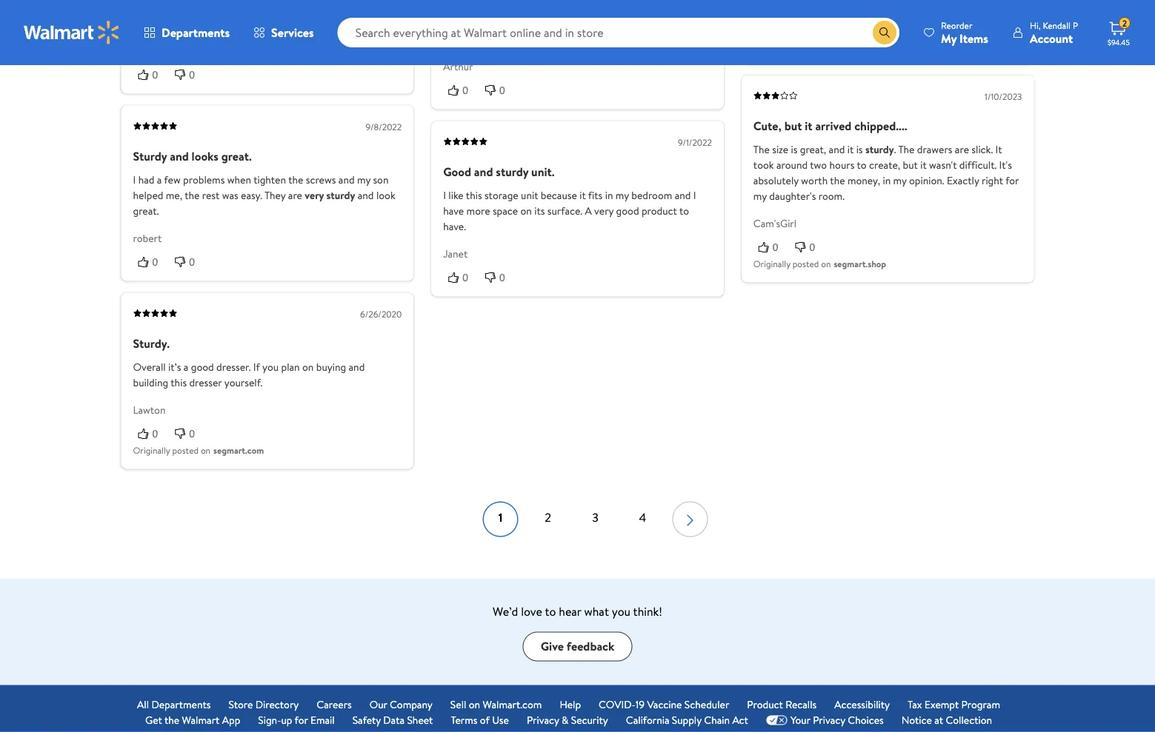 Task type: locate. For each thing, give the bounding box(es) containing it.
my left son
[[357, 173, 371, 188]]

0 horizontal spatial have
[[302, 0, 322, 0]]

in inside . the drawers are slick. it took around two hours to create, but it wasn't difficult. it's absolutely worth the money, in my opinion. exactly right for my daughter's room.
[[883, 174, 891, 188]]

more
[[466, 204, 490, 219]]

it inside i like this storage unit because it fits in my bedroom and i have more space on its surface. a very good product to have.
[[580, 189, 586, 203]]

0 horizontal spatial drawers
[[161, 0, 197, 0]]

overall it's a good dresser. if you plan on buying and building this dresser yourself.
[[133, 360, 365, 391]]

1 horizontal spatial you
[[612, 604, 631, 620]]

all
[[137, 698, 149, 713]]

0 horizontal spatial privacy
[[527, 714, 559, 728]]

1 horizontal spatial but
[[903, 158, 918, 173]]

1 horizontal spatial good
[[307, 1, 330, 16]]

good up dresser
[[191, 360, 214, 375]]

they're down put
[[196, 17, 227, 31]]

i left the had
[[133, 173, 136, 188]]

janet
[[443, 247, 468, 261]]

a inside overall it's a good dresser. if you plan on buying and building this dresser yourself.
[[184, 360, 188, 375]]

1 vertical spatial but
[[903, 158, 918, 173]]

0 horizontal spatial you
[[262, 360, 279, 375]]

email
[[310, 714, 335, 728]]

very right a
[[594, 204, 614, 219]]

and right buying at left
[[349, 360, 365, 375]]

a left modern
[[325, 0, 330, 0]]

to inside these drawers are truly flawless. they have a modern design, they're easy to put together. they look good in pretty much any room and they're
[[189, 1, 198, 16]]

dresser.
[[216, 360, 251, 375]]

give
[[541, 639, 564, 656]]

look inside and look great.
[[376, 189, 395, 203]]

worth
[[801, 174, 828, 188]]

privacy left the & on the left of page
[[527, 714, 559, 728]]

0 vertical spatial look
[[285, 1, 304, 16]]

data
[[383, 714, 405, 728]]

1 horizontal spatial have
[[443, 204, 464, 219]]

and up very sturdy
[[338, 173, 355, 188]]

reorder my items
[[941, 19, 988, 46]]

flawless.
[[239, 0, 276, 0]]

very sturdy
[[305, 189, 355, 203]]

1 horizontal spatial are
[[288, 189, 302, 203]]

in down create,
[[883, 174, 891, 188]]

1 vertical spatial have
[[443, 204, 464, 219]]

1 horizontal spatial privacy
[[813, 714, 845, 728]]

difficult.
[[959, 158, 997, 173]]

to inside . the drawers are slick. it took around two hours to create, but it wasn't difficult. it's absolutely worth the money, in my opinion. exactly right for my daughter's room.
[[857, 158, 867, 173]]

covid-19 vaccine scheduler
[[599, 698, 729, 713]]

they down flawless.
[[262, 1, 283, 16]]

2 vertical spatial are
[[288, 189, 302, 203]]

19
[[636, 698, 645, 713]]

1 horizontal spatial look
[[376, 189, 395, 203]]

you right if
[[262, 360, 279, 375]]

look down son
[[376, 189, 395, 203]]

look
[[285, 1, 304, 16], [376, 189, 395, 203]]

good and sturdy unit.
[[443, 164, 555, 180]]

good down bedroom
[[616, 204, 639, 219]]

3
[[592, 510, 599, 526]]

. the drawers are slick. it took around two hours to create, but it wasn't difficult. it's absolutely worth the money, in my opinion. exactly right for my daughter's room.
[[753, 143, 1019, 204]]

privacy & security
[[527, 714, 608, 728]]

1 horizontal spatial .
[[894, 143, 896, 157]]

our company
[[370, 698, 433, 713]]

at
[[935, 714, 943, 728]]

1 vertical spatial are
[[955, 143, 969, 157]]

originally posted on zhupeicheng.com
[[753, 39, 901, 51]]

departments inside dropdown button
[[162, 24, 230, 41]]

to right product
[[680, 204, 689, 219]]

notice
[[902, 714, 932, 728]]

1 vertical spatial this
[[171, 376, 187, 391]]

i for sturdy and looks great.
[[133, 173, 136, 188]]

1 vertical spatial drawers
[[917, 143, 953, 157]]

drawers up wasn't
[[917, 143, 953, 157]]

this
[[466, 189, 482, 203], [171, 376, 187, 391]]

departments up "get the walmart app" link
[[151, 698, 211, 713]]

0 horizontal spatial great.
[[133, 204, 159, 219]]

0 vertical spatial departments
[[162, 24, 230, 41]]

good up services
[[307, 1, 330, 16]]

1 horizontal spatial for
[[1006, 174, 1019, 188]]

room.
[[819, 189, 845, 204]]

for down it's
[[1006, 174, 1019, 188]]

i for good and sturdy unit.
[[443, 189, 446, 203]]

0
[[773, 22, 778, 34], [810, 22, 815, 34], [152, 69, 158, 81], [189, 69, 195, 81], [462, 85, 468, 96], [499, 85, 505, 96], [773, 242, 778, 253], [810, 242, 815, 253], [152, 256, 158, 268], [189, 256, 195, 268], [462, 272, 468, 284], [499, 272, 505, 284], [152, 428, 158, 440], [189, 428, 195, 440]]

0 vertical spatial a
[[325, 0, 330, 0]]

my
[[357, 173, 371, 188], [893, 174, 907, 188], [616, 189, 629, 203], [753, 189, 767, 204]]

very inside i like this storage unit because it fits in my bedroom and i have more space on its surface. a very good product to have.
[[594, 204, 614, 219]]

departments down put
[[162, 24, 230, 41]]

and inside and look great.
[[358, 189, 374, 203]]

unit.
[[531, 164, 555, 180]]

0 vertical spatial originally
[[753, 39, 791, 51]]

store
[[229, 698, 253, 713]]

2 vertical spatial they
[[264, 189, 286, 203]]

and up few
[[170, 148, 189, 165]]

room
[[151, 17, 175, 31]]

walmart image
[[24, 21, 120, 44]]

careers
[[317, 698, 352, 713]]

0 horizontal spatial the
[[753, 143, 770, 157]]

0 horizontal spatial for
[[295, 714, 308, 728]]

1 vertical spatial good
[[616, 204, 639, 219]]

2 up $94.45
[[1122, 17, 1127, 29]]

you right what
[[612, 604, 631, 620]]

but right cute,
[[784, 118, 802, 134]]

all departments
[[137, 698, 211, 713]]

0 horizontal spatial are
[[199, 0, 213, 0]]

drawers up easy
[[161, 0, 197, 0]]

are left slick. on the right top of the page
[[955, 143, 969, 157]]

main content
[[121, 0, 1034, 538]]

2 vertical spatial posted
[[172, 445, 199, 457]]

posted left zhupeicheng.com
[[793, 39, 819, 51]]

1 horizontal spatial this
[[466, 189, 482, 203]]

1 horizontal spatial in
[[605, 189, 613, 203]]

2 privacy from the left
[[813, 714, 845, 728]]

sturdy
[[251, 17, 280, 31], [865, 143, 894, 157], [496, 164, 529, 180], [326, 189, 355, 203]]

very down together.
[[230, 17, 249, 31]]

my right fits
[[616, 189, 629, 203]]

great. down helped on the top of page
[[133, 204, 159, 219]]

next page image
[[681, 509, 699, 533]]

0 horizontal spatial very
[[230, 17, 249, 31]]

look up services
[[285, 1, 304, 16]]

they're down these
[[133, 1, 164, 16]]

posted left segmart.com
[[172, 445, 199, 457]]

1 horizontal spatial is
[[856, 143, 863, 157]]

1 vertical spatial a
[[157, 173, 162, 188]]

1 vertical spatial you
[[612, 604, 631, 620]]

2 vertical spatial a
[[184, 360, 188, 375]]

0 horizontal spatial good
[[191, 360, 214, 375]]

this up more
[[466, 189, 482, 203]]

sturdy up create,
[[865, 143, 894, 157]]

0 vertical spatial are
[[199, 0, 213, 0]]

0 vertical spatial 2
[[1122, 17, 1127, 29]]

2 horizontal spatial very
[[594, 204, 614, 219]]

sell on walmart.com
[[450, 698, 542, 713]]

i inside i had a few problems when tighten the screws and my son helped me, the rest was easy. they are
[[133, 173, 136, 188]]

9/1/2022
[[678, 136, 712, 149]]

collection
[[946, 714, 992, 728]]

sign-
[[258, 714, 281, 728]]

choices
[[848, 714, 884, 728]]

this down the it's
[[171, 376, 187, 391]]

2 inside main content
[[545, 510, 551, 526]]

great. up when
[[221, 148, 252, 165]]

2 left 3
[[545, 510, 551, 526]]

cute, but it arrived chipped....
[[753, 118, 907, 134]]

sign-up for email
[[258, 714, 335, 728]]

2 vertical spatial good
[[191, 360, 214, 375]]

0 vertical spatial they're
[[133, 1, 164, 16]]

i left like
[[443, 189, 446, 203]]

and
[[177, 17, 193, 31], [829, 143, 845, 157], [170, 148, 189, 165], [474, 164, 493, 180], [338, 173, 355, 188], [358, 189, 374, 203], [675, 189, 691, 203], [349, 360, 365, 375]]

but
[[784, 118, 802, 134], [903, 158, 918, 173]]

it's
[[999, 158, 1012, 173]]

for inside . the drawers are slick. it took around two hours to create, but it wasn't difficult. it's absolutely worth the money, in my opinion. exactly right for my daughter's room.
[[1006, 174, 1019, 188]]

2 horizontal spatial i
[[693, 189, 696, 203]]

1 horizontal spatial 2
[[1122, 17, 1127, 29]]

originally for cute, but it arrived chipped....
[[753, 258, 791, 270]]

1 horizontal spatial drawers
[[917, 143, 953, 157]]

1 vertical spatial very
[[305, 189, 324, 203]]

the inside . the drawers are slick. it took around two hours to create, but it wasn't difficult. it's absolutely worth the money, in my opinion. exactly right for my daughter's room.
[[830, 174, 845, 188]]

2 vertical spatial very
[[594, 204, 614, 219]]

to left put
[[189, 1, 198, 16]]

2 horizontal spatial good
[[616, 204, 639, 219]]

9/8/2022
[[366, 121, 402, 133]]

1 horizontal spatial i
[[443, 189, 446, 203]]

1 vertical spatial great.
[[133, 204, 159, 219]]

they
[[278, 0, 299, 0], [262, 1, 283, 16], [264, 189, 286, 203]]

your
[[791, 714, 811, 728]]

1 horizontal spatial very
[[305, 189, 324, 203]]

1 horizontal spatial they're
[[196, 17, 227, 31]]

originally
[[753, 39, 791, 51], [753, 258, 791, 270], [133, 445, 170, 457]]

it
[[996, 143, 1002, 157]]

is right size
[[791, 143, 798, 157]]

is up money,
[[856, 143, 863, 157]]

get
[[145, 714, 162, 728]]

my down create,
[[893, 174, 907, 188]]

0 vertical spatial very
[[230, 17, 249, 31]]

this inside overall it's a good dresser. if you plan on buying and building this dresser yourself.
[[171, 376, 187, 391]]

0 horizontal spatial a
[[157, 173, 162, 188]]

absolutely
[[753, 174, 799, 188]]

robert
[[133, 231, 162, 246]]

0 horizontal spatial but
[[784, 118, 802, 134]]

1 vertical spatial posted
[[793, 258, 819, 270]]

they right flawless.
[[278, 0, 299, 0]]

2 horizontal spatial in
[[883, 174, 891, 188]]

1 vertical spatial for
[[295, 714, 308, 728]]

very
[[230, 17, 249, 31], [305, 189, 324, 203], [594, 204, 614, 219]]

on right plan
[[302, 360, 314, 375]]

1 horizontal spatial a
[[184, 360, 188, 375]]

4 link
[[625, 502, 661, 538]]

0 vertical spatial but
[[784, 118, 802, 134]]

the down hours
[[830, 174, 845, 188]]

2 the from the left
[[898, 143, 915, 157]]

it left fits
[[580, 189, 586, 203]]

and down son
[[358, 189, 374, 203]]

0 horizontal spatial look
[[285, 1, 304, 16]]

the right 'me,'
[[185, 189, 200, 203]]

and up product
[[675, 189, 691, 203]]

.
[[280, 17, 282, 31], [894, 143, 896, 157]]

1 link
[[483, 502, 518, 538]]

overall
[[133, 360, 166, 375]]

the up create,
[[898, 143, 915, 157]]

0 horizontal spatial this
[[171, 376, 187, 391]]

have up "have."
[[443, 204, 464, 219]]

rest
[[202, 189, 220, 203]]

posted down cam'sgirl
[[793, 258, 819, 270]]

$94.45
[[1108, 37, 1130, 47]]

a left few
[[157, 173, 162, 188]]

sheet
[[407, 714, 433, 728]]

have left modern
[[302, 0, 322, 0]]

hi,
[[1030, 19, 1041, 31]]

have
[[302, 0, 322, 0], [443, 204, 464, 219]]

walmart
[[182, 714, 220, 728]]

careers link
[[317, 698, 352, 713]]

very down 'screws'
[[305, 189, 324, 203]]

the down all departments link at left bottom
[[164, 714, 179, 728]]

1 vertical spatial look
[[376, 189, 395, 203]]

0 horizontal spatial is
[[791, 143, 798, 157]]

hi, kendall p account
[[1030, 19, 1078, 46]]

0 horizontal spatial in
[[332, 1, 340, 16]]

are left very sturdy
[[288, 189, 302, 203]]

and down easy
[[177, 17, 193, 31]]

a inside i had a few problems when tighten the screws and my son helped me, the rest was easy. they are
[[157, 173, 162, 188]]

0 vertical spatial for
[[1006, 174, 1019, 188]]

1 horizontal spatial great.
[[221, 148, 252, 165]]

2 horizontal spatial are
[[955, 143, 969, 157]]

on left 'its'
[[520, 204, 532, 219]]

0 vertical spatial this
[[466, 189, 482, 203]]

1 privacy from the left
[[527, 714, 559, 728]]

0 vertical spatial you
[[262, 360, 279, 375]]

the
[[753, 143, 770, 157], [898, 143, 915, 157]]

it up great,
[[805, 118, 813, 134]]

they're
[[133, 1, 164, 16], [196, 17, 227, 31]]

on left segmart.com
[[201, 445, 210, 457]]

good inside these drawers are truly flawless. they have a modern design, they're easy to put together. they look good in pretty much any room and they're
[[307, 1, 330, 16]]

sturdy.
[[133, 336, 170, 352]]

0 vertical spatial great.
[[221, 148, 252, 165]]

exactly
[[947, 174, 979, 188]]

covid-19 vaccine scheduler link
[[599, 698, 729, 713]]

plan
[[281, 360, 300, 375]]

0 vertical spatial drawers
[[161, 0, 197, 0]]

0 vertical spatial good
[[307, 1, 330, 16]]

in right fits
[[605, 189, 613, 203]]

they down tighten
[[264, 189, 286, 203]]

posted
[[793, 39, 819, 51], [793, 258, 819, 270], [172, 445, 199, 457]]

0 horizontal spatial 2
[[545, 510, 551, 526]]

for
[[1006, 174, 1019, 188], [295, 714, 308, 728]]

product recalls link
[[747, 698, 817, 713]]

took
[[753, 158, 774, 173]]

in down modern
[[332, 1, 340, 16]]

1 vertical spatial .
[[894, 143, 896, 157]]

was
[[222, 189, 238, 203]]

love
[[521, 604, 542, 620]]

walmart.com
[[483, 698, 542, 713]]

it up the 'opinion.'
[[920, 158, 927, 173]]

i right bedroom
[[693, 189, 696, 203]]

0 vertical spatial have
[[302, 0, 322, 0]]

0 horizontal spatial i
[[133, 173, 136, 188]]

1 horizontal spatial the
[[898, 143, 915, 157]]

to up money,
[[857, 158, 867, 173]]

pretty
[[343, 1, 371, 16]]

very for very sturdy .
[[230, 17, 249, 31]]

the up took
[[753, 143, 770, 157]]

very for very sturdy
[[305, 189, 324, 203]]

are
[[199, 0, 213, 0], [955, 143, 969, 157], [288, 189, 302, 203]]

2 horizontal spatial a
[[325, 0, 330, 0]]

california supply chain act
[[626, 714, 748, 728]]

privacy right your
[[813, 714, 845, 728]]

are up put
[[199, 0, 213, 0]]

1 vertical spatial originally
[[753, 258, 791, 270]]

a right the it's
[[184, 360, 188, 375]]

1 vertical spatial 2
[[545, 510, 551, 526]]

0 vertical spatial .
[[280, 17, 282, 31]]

for right up
[[295, 714, 308, 728]]

but up the 'opinion.'
[[903, 158, 918, 173]]

2 vertical spatial originally
[[133, 445, 170, 457]]

main content containing cute, but it arrived chipped....
[[121, 0, 1034, 538]]

4
[[639, 510, 646, 526]]



Task type: vqa. For each thing, say whether or not it's contained in the screenshot.
the middle very
yes



Task type: describe. For each thing, give the bounding box(es) containing it.
space
[[493, 204, 518, 219]]

Walmart Site-Wide search field
[[338, 18, 900, 47]]

and inside i like this storage unit because it fits in my bedroom and i have more space on its surface. a very good product to have.
[[675, 189, 691, 203]]

jo
[[133, 44, 143, 58]]

a
[[585, 204, 592, 219]]

helped
[[133, 189, 163, 203]]

1 is from the left
[[791, 143, 798, 157]]

chain
[[704, 714, 730, 728]]

in inside these drawers are truly flawless. they have a modern design, they're easy to put together. they look good in pretty much any room and they're
[[332, 1, 340, 16]]

sell on walmart.com link
[[450, 698, 542, 713]]

tax
[[908, 698, 922, 713]]

for inside sign-up for email link
[[295, 714, 308, 728]]

the inside . the drawers are slick. it took around two hours to create, but it wasn't difficult. it's absolutely worth the money, in my opinion. exactly right for my daughter's room.
[[898, 143, 915, 157]]

0 horizontal spatial they're
[[133, 1, 164, 16]]

if
[[253, 360, 260, 375]]

2 link
[[530, 502, 566, 538]]

look inside these drawers are truly flawless. they have a modern design, they're easy to put together. they look good in pretty much any room and they're
[[285, 1, 304, 16]]

sturdy down 'screws'
[[326, 189, 355, 203]]

store directory
[[229, 698, 299, 713]]

posted for cute, but it arrived chipped....
[[793, 258, 819, 270]]

give feedback button
[[523, 633, 632, 662]]

it up hours
[[847, 143, 854, 157]]

good inside i like this storage unit because it fits in my bedroom and i have more space on its surface. a very good product to have.
[[616, 204, 639, 219]]

truly
[[216, 0, 237, 0]]

. inside . the drawers are slick. it took around two hours to create, but it wasn't difficult. it's absolutely worth the money, in my opinion. exactly right for my daughter's room.
[[894, 143, 896, 157]]

you inside overall it's a good dresser. if you plan on buying and building this dresser yourself.
[[262, 360, 279, 375]]

p
[[1073, 19, 1078, 31]]

and inside overall it's a good dresser. if you plan on buying and building this dresser yourself.
[[349, 360, 365, 375]]

accessibility
[[835, 698, 890, 713]]

tighten
[[254, 173, 286, 188]]

6/26/2020
[[360, 308, 402, 321]]

program
[[961, 698, 1000, 713]]

in inside i like this storage unit because it fits in my bedroom and i have more space on its surface. a very good product to have.
[[605, 189, 613, 203]]

1 vertical spatial they
[[262, 1, 283, 16]]

are inside these drawers are truly flawless. they have a modern design, they're easy to put together. they look good in pretty much any room and they're
[[199, 0, 213, 0]]

hours
[[830, 158, 855, 173]]

your privacy choices
[[791, 714, 884, 728]]

a for sturdy and looks great.
[[157, 173, 162, 188]]

sturdy down flawless.
[[251, 17, 280, 31]]

departments button
[[132, 15, 242, 50]]

are inside . the drawers are slick. it took around two hours to create, but it wasn't difficult. it's absolutely worth the money, in my opinion. exactly right for my daughter's room.
[[955, 143, 969, 157]]

california supply chain act link
[[626, 713, 748, 729]]

my
[[941, 30, 957, 46]]

on right 'sell' at bottom left
[[469, 698, 480, 713]]

daughter's
[[769, 189, 816, 204]]

to right the love
[[545, 604, 556, 620]]

segmart.shop
[[834, 258, 886, 270]]

and right the 'good'
[[474, 164, 493, 180]]

items
[[960, 30, 988, 46]]

a inside these drawers are truly flawless. they have a modern design, they're easy to put together. they look good in pretty much any room and they're
[[325, 0, 330, 0]]

help link
[[560, 698, 581, 713]]

accessibility link
[[835, 698, 890, 713]]

services button
[[242, 15, 326, 50]]

drawers inside these drawers are truly flawless. they have a modern design, they're easy to put together. they look good in pretty much any room and they're
[[161, 0, 197, 0]]

right
[[982, 174, 1003, 188]]

terms of use
[[451, 714, 509, 728]]

search icon image
[[879, 27, 891, 39]]

have inside these drawers are truly flawless. they have a modern design, they're easy to put together. they look good in pretty much any room and they're
[[302, 0, 322, 0]]

bedroom
[[631, 189, 672, 203]]

this inside i like this storage unit because it fits in my bedroom and i have more space on its surface. a very good product to have.
[[466, 189, 482, 203]]

kendall
[[1043, 19, 1071, 31]]

posted for sturdy.
[[172, 445, 199, 457]]

lawton
[[133, 403, 166, 418]]

feedback
[[567, 639, 614, 656]]

0 horizontal spatial .
[[280, 17, 282, 31]]

exempt
[[925, 698, 959, 713]]

dresser
[[189, 376, 222, 391]]

2 is from the left
[[856, 143, 863, 157]]

covid-
[[599, 698, 636, 713]]

scheduler
[[685, 698, 729, 713]]

they inside i had a few problems when tighten the screws and my son helped me, the rest was easy. they are
[[264, 189, 286, 203]]

two
[[810, 158, 827, 173]]

good
[[443, 164, 471, 180]]

vaccine
[[647, 698, 682, 713]]

great. inside and look great.
[[133, 204, 159, 219]]

&
[[562, 714, 569, 728]]

0 vertical spatial posted
[[793, 39, 819, 51]]

we'd love to hear what you think!
[[493, 604, 662, 620]]

get the walmart app link
[[145, 713, 240, 729]]

on inside overall it's a good dresser. if you plan on buying and building this dresser yourself.
[[302, 360, 314, 375]]

my inside i had a few problems when tighten the screws and my son helped me, the rest was easy. they are
[[357, 173, 371, 188]]

i like this storage unit because it fits in my bedroom and i have more space on its surface. a very good product to have.
[[443, 189, 696, 234]]

screws
[[306, 173, 336, 188]]

are inside i had a few problems when tighten the screws and my son helped me, the rest was easy. they are
[[288, 189, 302, 203]]

unit
[[521, 189, 538, 203]]

have inside i like this storage unit because it fits in my bedroom and i have more space on its surface. a very good product to have.
[[443, 204, 464, 219]]

1 the from the left
[[753, 143, 770, 157]]

think!
[[633, 604, 662, 620]]

originally for sturdy.
[[133, 445, 170, 457]]

originally posted on segmart.com
[[133, 445, 264, 457]]

zhupeicheng.com
[[834, 39, 901, 51]]

Search search field
[[338, 18, 900, 47]]

the size is great, and it is sturdy
[[753, 143, 894, 157]]

0 vertical spatial they
[[278, 0, 299, 0]]

1 vertical spatial they're
[[196, 17, 227, 31]]

1 vertical spatial departments
[[151, 698, 211, 713]]

terms of use link
[[451, 713, 509, 729]]

give feedback
[[541, 639, 614, 656]]

it inside . the drawers are slick. it took around two hours to create, but it wasn't difficult. it's absolutely worth the money, in my opinion. exactly right for my daughter's room.
[[920, 158, 927, 173]]

the left 'screws'
[[288, 173, 303, 188]]

arrived
[[815, 118, 852, 134]]

and up hours
[[829, 143, 845, 157]]

around
[[776, 158, 808, 173]]

and inside these drawers are truly flawless. they have a modern design, they're easy to put together. they look good in pretty much any room and they're
[[177, 17, 193, 31]]

privacy choices icon image
[[766, 716, 788, 726]]

on inside i like this storage unit because it fits in my bedroom and i have more space on its surface. a very good product to have.
[[520, 204, 532, 219]]

easy
[[167, 1, 186, 16]]

the inside tax exempt program get the walmart app
[[164, 714, 179, 728]]

opinion.
[[909, 174, 944, 188]]

tax exempt program link
[[908, 698, 1000, 713]]

3 link
[[578, 502, 613, 538]]

but inside . the drawers are slick. it took around two hours to create, but it wasn't difficult. it's absolutely worth the money, in my opinion. exactly right for my daughter's room.
[[903, 158, 918, 173]]

drawers inside . the drawers are slick. it took around two hours to create, but it wasn't difficult. it's absolutely worth the money, in my opinion. exactly right for my daughter's room.
[[917, 143, 953, 157]]

my down absolutely
[[753, 189, 767, 204]]

my inside i like this storage unit because it fits in my bedroom and i have more space on its surface. a very good product to have.
[[616, 189, 629, 203]]

put
[[201, 1, 216, 16]]

your privacy choices link
[[766, 713, 884, 729]]

of
[[480, 714, 490, 728]]

have.
[[443, 220, 466, 234]]

create,
[[869, 158, 900, 173]]

on left segmart.shop
[[821, 258, 831, 270]]

sturdy up storage
[[496, 164, 529, 180]]

it's
[[168, 360, 181, 375]]

and inside i had a few problems when tighten the screws and my son helped me, the rest was easy. they are
[[338, 173, 355, 188]]

cam'sgirl
[[753, 216, 797, 231]]

directory
[[255, 698, 299, 713]]

good inside overall it's a good dresser. if you plan on buying and building this dresser yourself.
[[191, 360, 214, 375]]

on left zhupeicheng.com
[[821, 39, 831, 51]]

california
[[626, 714, 669, 728]]

to inside i like this storage unit because it fits in my bedroom and i have more space on its surface. a very good product to have.
[[680, 204, 689, 219]]

reorder
[[941, 19, 973, 31]]

son
[[373, 173, 389, 188]]

size
[[772, 143, 788, 157]]

tax exempt program get the walmart app
[[145, 698, 1000, 728]]

a for sturdy.
[[184, 360, 188, 375]]

terms
[[451, 714, 478, 728]]

what
[[584, 604, 609, 620]]

sign-up for email link
[[258, 713, 335, 729]]

cute,
[[753, 118, 782, 134]]



